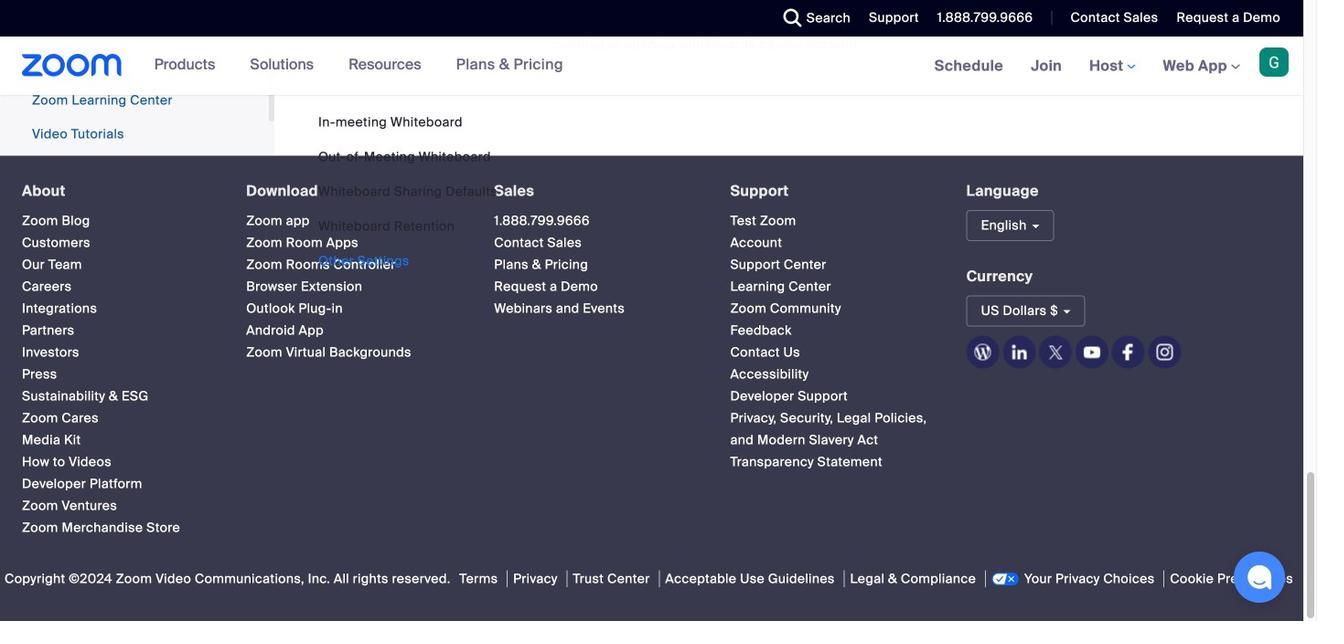 Task type: locate. For each thing, give the bounding box(es) containing it.
heading
[[22, 183, 213, 199], [246, 183, 461, 199], [494, 183, 697, 199], [730, 183, 933, 199]]

1 heading from the left
[[22, 183, 213, 199]]

profile picture image
[[1259, 48, 1289, 77]]

4 heading from the left
[[730, 183, 933, 199]]

3 heading from the left
[[494, 183, 697, 199]]

meetings navigation
[[921, 37, 1303, 96]]

menu bar
[[318, 113, 497, 271]]

banner
[[0, 37, 1303, 96]]



Task type: vqa. For each thing, say whether or not it's contained in the screenshot.
Tabs of Zoom Services tab list
no



Task type: describe. For each thing, give the bounding box(es) containing it.
product information navigation
[[140, 37, 577, 95]]

zoom logo image
[[22, 54, 122, 77]]

2 heading from the left
[[246, 183, 461, 199]]

open chat image
[[1247, 565, 1272, 591]]



